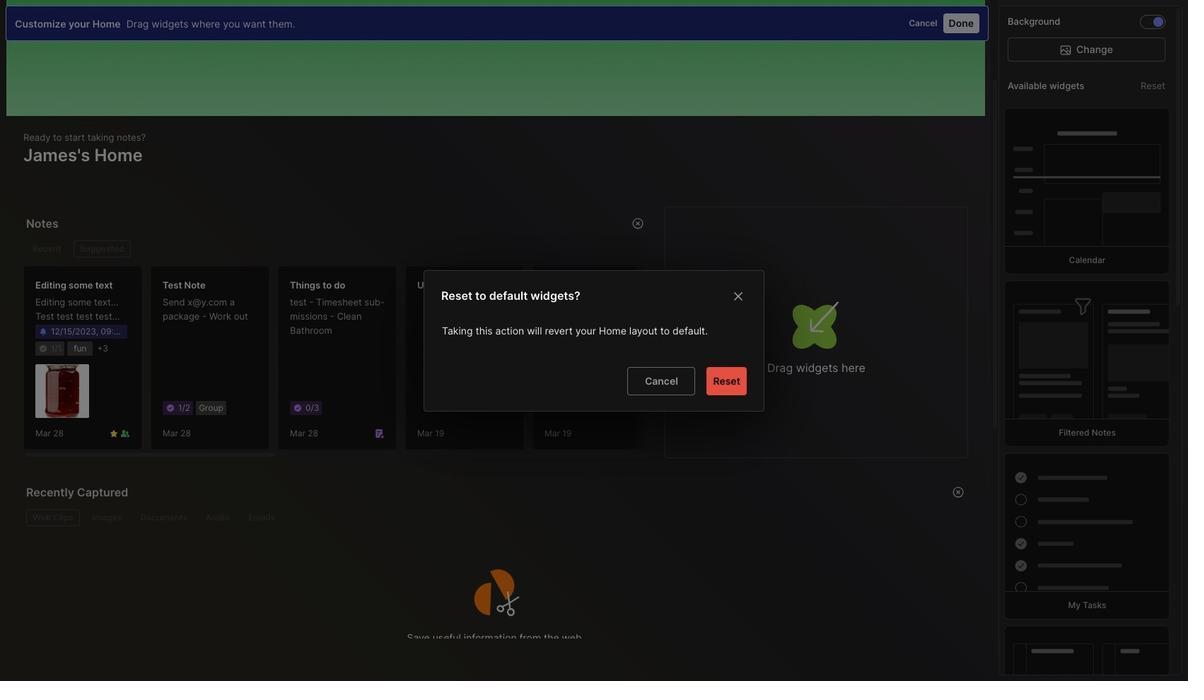 Task type: vqa. For each thing, say whether or not it's contained in the screenshot.
tab list associated with Show note counts
no



Task type: describe. For each thing, give the bounding box(es) containing it.
close image
[[730, 288, 747, 305]]



